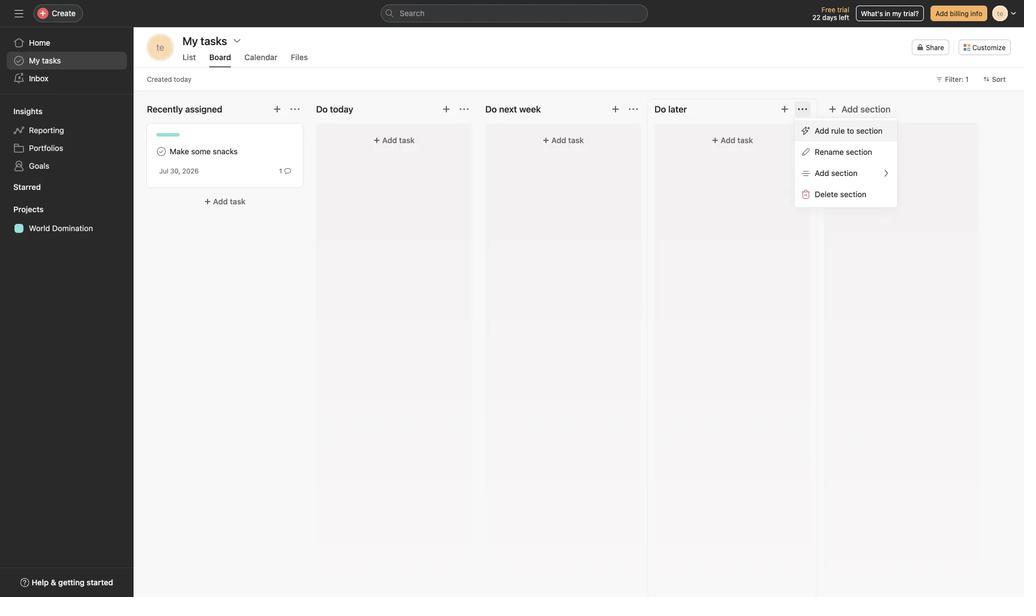 Task type: vqa. For each thing, say whether or not it's contained in the screenshot.
Apps to the left
no



Task type: locate. For each thing, give the bounding box(es) containing it.
inbox link
[[7, 70, 127, 87]]

1
[[966, 75, 969, 83], [279, 167, 282, 175]]

more section actions image up add rule to section menu item
[[799, 105, 808, 114]]

home link
[[7, 34, 127, 52]]

add inside menu item
[[815, 126, 830, 135]]

3 more section actions image from the left
[[629, 105, 638, 114]]

section
[[861, 104, 891, 114], [857, 126, 883, 135], [847, 147, 873, 157], [832, 168, 858, 178], [841, 190, 867, 199]]

more section actions image left do today
[[291, 105, 300, 114]]

task for do later
[[738, 136, 754, 145]]

add task image
[[273, 105, 282, 114], [442, 105, 451, 114], [781, 105, 790, 114]]

add section up delete section in the top of the page
[[815, 168, 858, 178]]

delete
[[815, 190, 839, 199]]

2 horizontal spatial add task image
[[781, 105, 790, 114]]

add task
[[383, 136, 415, 145], [552, 136, 584, 145], [721, 136, 754, 145], [213, 197, 246, 206]]

my tasks
[[29, 56, 61, 65]]

1 button
[[277, 165, 294, 177]]

more section actions image for do later
[[799, 105, 808, 114]]

section down rename section
[[832, 168, 858, 178]]

1 inside button
[[279, 167, 282, 175]]

section inside menu item
[[857, 126, 883, 135]]

section up add rule to section
[[861, 104, 891, 114]]

add task for do later
[[721, 136, 754, 145]]

next week
[[500, 104, 541, 114]]

my
[[893, 9, 902, 17]]

insights button
[[0, 106, 43, 117]]

share
[[927, 43, 945, 51]]

Completed checkbox
[[155, 145, 168, 158]]

more section actions image left do
[[460, 105, 469, 114]]

more section actions image for recently assigned
[[291, 105, 300, 114]]

calendar link
[[245, 53, 278, 67]]

what's
[[862, 9, 884, 17]]

add section up to
[[842, 104, 891, 114]]

22
[[813, 13, 821, 21]]

free trial 22 days left
[[813, 6, 850, 21]]

create button
[[33, 4, 83, 22]]

&
[[51, 578, 56, 587]]

0 horizontal spatial 1
[[279, 167, 282, 175]]

insights
[[13, 107, 43, 116]]

add section
[[842, 104, 891, 114], [815, 168, 858, 178]]

trial
[[838, 6, 850, 13]]

more section actions image for do today
[[460, 105, 469, 114]]

create
[[52, 9, 76, 18]]

0 horizontal spatial add task image
[[273, 105, 282, 114]]

reporting link
[[7, 121, 127, 139]]

2 more section actions image from the left
[[460, 105, 469, 114]]

world domination
[[29, 224, 93, 233]]

1 vertical spatial 1
[[279, 167, 282, 175]]

do next week
[[486, 104, 541, 114]]

2 add task image from the left
[[442, 105, 451, 114]]

snacks
[[213, 147, 238, 156]]

section inside button
[[861, 104, 891, 114]]

completed image
[[155, 145, 168, 158]]

add rule to section
[[815, 126, 883, 135]]

0 vertical spatial 1
[[966, 75, 969, 83]]

1 horizontal spatial add task image
[[442, 105, 451, 114]]

add billing info
[[936, 9, 983, 17]]

list
[[183, 53, 196, 62]]

add task button
[[323, 130, 466, 150], [492, 130, 635, 150], [662, 130, 804, 150], [147, 192, 303, 212]]

section right to
[[857, 126, 883, 135]]

add task image for do today
[[442, 105, 451, 114]]

do
[[486, 104, 497, 114]]

1 inside 'dropdown button'
[[966, 75, 969, 83]]

add section inside button
[[842, 104, 891, 114]]

starred button
[[0, 182, 41, 193]]

jul 30, 2026 button
[[159, 167, 199, 175]]

0 vertical spatial add section
[[842, 104, 891, 114]]

add rule to section menu item
[[795, 120, 898, 141]]

world
[[29, 224, 50, 233]]

in
[[886, 9, 891, 17]]

board
[[209, 53, 231, 62]]

1 horizontal spatial 1
[[966, 75, 969, 83]]

starred
[[13, 182, 41, 192]]

files
[[291, 53, 308, 62]]

tasks
[[42, 56, 61, 65]]

reporting
[[29, 126, 64, 135]]

add
[[936, 9, 949, 17], [842, 104, 859, 114], [815, 126, 830, 135], [383, 136, 397, 145], [552, 136, 567, 145], [721, 136, 736, 145], [815, 168, 830, 178], [213, 197, 228, 206]]

today
[[174, 75, 192, 83]]

free
[[822, 6, 836, 13]]

section right delete
[[841, 190, 867, 199]]

left
[[840, 13, 850, 21]]

3 add task image from the left
[[781, 105, 790, 114]]

insights element
[[0, 101, 134, 177]]

1 more section actions image from the left
[[291, 105, 300, 114]]

days
[[823, 13, 838, 21]]

more section actions image right add task image
[[629, 105, 638, 114]]

show options image
[[233, 36, 242, 45]]

more section actions image
[[291, 105, 300, 114], [460, 105, 469, 114], [629, 105, 638, 114], [799, 105, 808, 114]]

task
[[399, 136, 415, 145], [569, 136, 584, 145], [738, 136, 754, 145], [230, 197, 246, 206]]

add task image for do later
[[781, 105, 790, 114]]

4 more section actions image from the left
[[799, 105, 808, 114]]

add task for do today
[[383, 136, 415, 145]]

billing
[[951, 9, 969, 17]]

1 add task image from the left
[[273, 105, 282, 114]]



Task type: describe. For each thing, give the bounding box(es) containing it.
filter: 1
[[946, 75, 969, 83]]

te
[[156, 42, 164, 53]]

projects element
[[0, 199, 134, 240]]

home
[[29, 38, 50, 47]]

portfolios link
[[7, 139, 127, 157]]

inbox
[[29, 74, 48, 83]]

1 vertical spatial add section
[[815, 168, 858, 178]]

list link
[[183, 53, 196, 67]]

share button
[[913, 40, 950, 55]]

add task for do next week
[[552, 136, 584, 145]]

task for do today
[[399, 136, 415, 145]]

projects
[[13, 205, 44, 214]]

hide sidebar image
[[14, 9, 23, 18]]

rename section
[[815, 147, 873, 157]]

files link
[[291, 53, 308, 67]]

what's in my trial?
[[862, 9, 920, 17]]

search button
[[381, 4, 648, 22]]

calendar
[[245, 53, 278, 62]]

do later
[[655, 104, 688, 114]]

customize
[[973, 43, 1006, 51]]

add task button for do next week
[[492, 130, 635, 150]]

domination
[[52, 224, 93, 233]]

my
[[29, 56, 40, 65]]

world domination link
[[7, 219, 127, 237]]

more section actions image for do next week
[[629, 105, 638, 114]]

help
[[32, 578, 49, 587]]

goals
[[29, 161, 49, 170]]

help & getting started button
[[13, 573, 120, 593]]

add task button for do later
[[662, 130, 804, 150]]

customize button
[[959, 40, 1012, 55]]

my tasks
[[183, 34, 227, 47]]

projects button
[[0, 204, 44, 215]]

add task button for do today
[[323, 130, 466, 150]]

sort button
[[979, 71, 1012, 87]]

search
[[400, 9, 425, 18]]

add task image
[[612, 105, 620, 114]]

started
[[87, 578, 113, 587]]

task for do next week
[[569, 136, 584, 145]]

created today
[[147, 75, 192, 83]]

search list box
[[381, 4, 648, 22]]

sort
[[993, 75, 1006, 83]]

add section button
[[824, 99, 896, 119]]

getting
[[58, 578, 85, 587]]

add billing info button
[[931, 6, 988, 21]]

make some snacks
[[170, 147, 238, 156]]

2026
[[182, 167, 199, 175]]

jul 30, 2026
[[159, 167, 199, 175]]

jul
[[159, 167, 168, 175]]

do today
[[316, 104, 354, 114]]

filter:
[[946, 75, 964, 83]]

section down to
[[847, 147, 873, 157]]

portfolios
[[29, 143, 63, 153]]

goals link
[[7, 157, 127, 175]]

make
[[170, 147, 189, 156]]

global element
[[0, 27, 134, 94]]

add task image for recently assigned
[[273, 105, 282, 114]]

what's in my trial? button
[[857, 6, 925, 21]]

filter: 1 button
[[932, 71, 974, 87]]

30,
[[170, 167, 180, 175]]

my tasks link
[[7, 52, 127, 70]]

created
[[147, 75, 172, 83]]

rule
[[832, 126, 846, 135]]

rename
[[815, 147, 844, 157]]

some
[[191, 147, 211, 156]]

recently assigned
[[147, 104, 223, 114]]

help & getting started
[[32, 578, 113, 587]]

delete section
[[815, 190, 867, 199]]

to
[[848, 126, 855, 135]]

board link
[[209, 53, 231, 67]]

te button
[[147, 34, 174, 61]]

trial?
[[904, 9, 920, 17]]

info
[[971, 9, 983, 17]]



